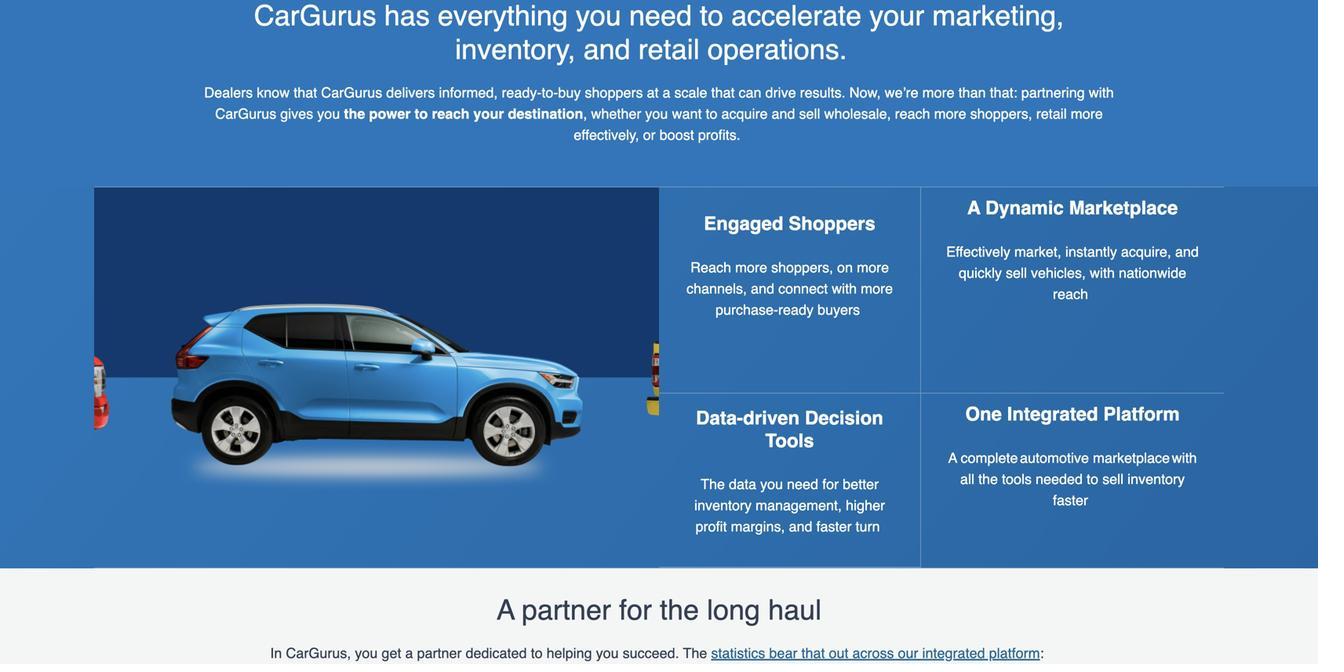 Task type: describe. For each thing, give the bounding box(es) containing it.
you inside the cargurus has everything you need to accelerate your marketing, inventory, and retail operations.
[[576, 0, 622, 32]]

marketplace
[[1070, 198, 1178, 219]]

instantly
[[1066, 244, 1118, 260]]

that:
[[990, 85, 1018, 101]]

data-driven decision tools
[[696, 408, 884, 452]]

a for a dynamic marketplace
[[968, 198, 981, 219]]

ready-
[[502, 85, 542, 101]]

0 horizontal spatial that
[[294, 85, 317, 101]]

, whether you want to acquire and sell wholesale, reach more shoppers, retail more effectively, or boost profits.
[[574, 106, 1103, 143]]

at
[[647, 85, 659, 101]]

whether
[[591, 106, 642, 122]]

1 vertical spatial your
[[474, 106, 504, 122]]

connect
[[779, 281, 828, 297]]

and inside reach more shoppers, on more channels, and connect with more purchase-ready buyers
[[751, 281, 775, 297]]

integrated
[[923, 646, 986, 662]]

management,
[[756, 498, 842, 514]]

wholesale,
[[825, 106, 891, 122]]

in cargurus, you get a partner dedicated to helping you succeed.  the statistics bear that out across our integrated platform :
[[270, 646, 1048, 662]]

cargurus has everything you need to accelerate your marketing, inventory, and retail operations.
[[254, 0, 1065, 66]]

faster inside the data you need for better inventory management, higher profit margins, and faster turn
[[817, 519, 852, 535]]

dealers know that cargurus delivers informed, ready-to-buy shoppers at a scale that can drive results. now, we're more than that: partnering with cargurus gives you
[[204, 85, 1114, 122]]

to inside , whether you want to acquire and sell wholesale, reach more shoppers, retail more effectively, or boost profits.
[[706, 106, 718, 122]]

bear
[[770, 646, 798, 662]]

marketplace with
[[1093, 450, 1198, 466]]

your inside the cargurus has everything you need to accelerate your marketing, inventory, and retail operations.
[[870, 0, 925, 32]]

profit
[[696, 519, 727, 535]]

engaged
[[704, 213, 784, 235]]

out
[[829, 646, 849, 662]]

the inside the data you need for better inventory management, higher profit margins, and faster turn
[[701, 477, 725, 493]]

2 horizontal spatial that
[[802, 646, 825, 662]]

more down than
[[935, 106, 967, 122]]

our
[[898, 646, 919, 662]]

to down delivers
[[415, 106, 428, 122]]

buy
[[558, 85, 581, 101]]

faster inside a complete automotive marketplace with all the tools needed to sell inventory faster
[[1053, 493, 1089, 509]]

0 horizontal spatial a
[[405, 646, 413, 662]]

everything
[[438, 0, 568, 32]]

with for shoppers
[[832, 281, 857, 297]]

a inside the dealers know that cargurus delivers informed, ready-to-buy shoppers at a scale that can drive results. now, we're more than that: partnering with cargurus gives you
[[663, 85, 671, 101]]

a complete automotive marketplace with all the tools needed to sell inventory faster
[[949, 450, 1198, 509]]

and inside , whether you want to acquire and sell wholesale, reach more shoppers, retail more effectively, or boost profits.
[[772, 106, 796, 122]]

reach inside effectively market, instantly acquire, and quickly sell vehicles, with nationwide reach
[[1053, 286, 1089, 303]]

1 vertical spatial cargurus
[[321, 85, 383, 101]]

effectively,
[[574, 127, 639, 143]]

effectively
[[947, 244, 1011, 260]]

you inside the dealers know that cargurus delivers informed, ready-to-buy shoppers at a scale that can drive results. now, we're more than that: partnering with cargurus gives you
[[317, 106, 340, 122]]

helping
[[547, 646, 592, 662]]

quickly
[[959, 265, 1002, 281]]

to inside the cargurus has everything you need to accelerate your marketing, inventory, and retail operations.
[[700, 0, 724, 32]]

one
[[966, 404, 1002, 425]]

vehicles,
[[1031, 265, 1086, 281]]

know
[[257, 85, 290, 101]]

drive
[[766, 85, 796, 101]]

dynamic
[[986, 198, 1064, 219]]

reach
[[691, 260, 732, 276]]

inventory,
[[455, 33, 576, 66]]

you inside , whether you want to acquire and sell wholesale, reach more shoppers, retail more effectively, or boost profits.
[[646, 106, 668, 122]]

reach more shoppers, on more channels, and connect with more purchase-ready buyers
[[687, 260, 893, 318]]

retail inside , whether you want to acquire and sell wholesale, reach more shoppers, retail more effectively, or boost profits.
[[1037, 106, 1067, 122]]

statistics bear that out across our integrated platform link
[[711, 646, 1041, 662]]

in
[[270, 646, 282, 662]]

a partner for the long haul
[[497, 594, 822, 627]]

you right helping
[[596, 646, 619, 662]]

gives
[[280, 106, 313, 122]]

scale
[[675, 85, 708, 101]]

tools
[[1002, 472, 1032, 488]]

shoppers, inside , whether you want to acquire and sell wholesale, reach more shoppers, retail more effectively, or boost profits.
[[971, 106, 1033, 122]]

more inside the dealers know that cargurus delivers informed, ready-to-buy shoppers at a scale that can drive results. now, we're more than that: partnering with cargurus gives you
[[923, 85, 955, 101]]

more down partnering
[[1071, 106, 1103, 122]]

haul
[[769, 594, 822, 627]]

margins,
[[731, 519, 785, 535]]

sell inside a complete automotive marketplace with all the tools needed to sell inventory faster
[[1103, 472, 1124, 488]]

tools
[[766, 430, 814, 452]]

platform
[[989, 646, 1041, 662]]

integrated
[[1008, 404, 1099, 425]]

the power to reach your destination
[[344, 106, 584, 122]]

all
[[961, 472, 975, 488]]

with inside the dealers know that cargurus delivers informed, ready-to-buy shoppers at a scale that can drive results. now, we're more than that: partnering with cargurus gives you
[[1089, 85, 1114, 101]]

sell inside , whether you want to acquire and sell wholesale, reach more shoppers, retail more effectively, or boost profits.
[[799, 106, 821, 122]]

results.
[[800, 85, 846, 101]]

2 vertical spatial cargurus
[[215, 106, 277, 122]]

platform
[[1104, 404, 1180, 425]]

operations.
[[708, 33, 848, 66]]

:
[[1041, 646, 1044, 662]]

dealers
[[204, 85, 253, 101]]

1 vertical spatial for
[[619, 594, 652, 627]]

need inside the data you need for better inventory management, higher profit margins, and faster turn
[[787, 477, 819, 493]]

ready
[[779, 302, 814, 318]]

want
[[672, 106, 702, 122]]

0 horizontal spatial partner
[[417, 646, 462, 662]]

delivers
[[386, 85, 435, 101]]

buyers
[[818, 302, 860, 318]]

than
[[959, 85, 986, 101]]

has
[[384, 0, 430, 32]]

data-
[[696, 408, 743, 429]]

and inside effectively market, instantly acquire, and quickly sell vehicles, with nationwide reach
[[1176, 244, 1199, 260]]

informed,
[[439, 85, 498, 101]]

now,
[[850, 85, 881, 101]]

or
[[643, 127, 656, 143]]

retail inside the cargurus has everything you need to accelerate your marketing, inventory, and retail operations.
[[639, 33, 700, 66]]

on
[[838, 260, 853, 276]]

shoppers
[[789, 213, 876, 235]]



Task type: locate. For each thing, give the bounding box(es) containing it.
decision
[[805, 408, 884, 429]]

1 horizontal spatial that
[[712, 85, 735, 101]]

you inside the data you need for better inventory management, higher profit margins, and faster turn
[[761, 477, 783, 493]]

inventory
[[1128, 472, 1185, 488], [695, 498, 752, 514]]

the
[[344, 106, 365, 122], [979, 472, 998, 488], [660, 594, 699, 627]]

the up in cargurus, you get a partner dedicated to helping you succeed.  the statistics bear that out across our integrated platform :
[[660, 594, 699, 627]]

sell down the market,
[[1006, 265, 1027, 281]]

long
[[707, 594, 761, 627]]

inventory inside the data you need for better inventory management, higher profit margins, and faster turn
[[695, 498, 752, 514]]

0 vertical spatial need
[[629, 0, 692, 32]]

more right the on
[[857, 260, 889, 276]]

sell inside effectively market, instantly acquire, and quickly sell vehicles, with nationwide reach
[[1006, 265, 1027, 281]]

reach down we're
[[895, 106, 931, 122]]

with right partnering
[[1089, 85, 1114, 101]]

effectively market, instantly acquire, and quickly sell vehicles, with nationwide reach
[[947, 244, 1199, 303]]

0 vertical spatial retail
[[639, 33, 700, 66]]

1 vertical spatial the
[[683, 646, 708, 662]]

turn
[[856, 519, 880, 535]]

more left than
[[923, 85, 955, 101]]

for up succeed.
[[619, 594, 652, 627]]

data
[[729, 477, 757, 493]]

and inside the data you need for better inventory management, higher profit margins, and faster turn
[[789, 519, 813, 535]]

acquire,
[[1122, 244, 1172, 260]]

1 horizontal spatial faster
[[1053, 493, 1089, 509]]

inventory up profit
[[695, 498, 752, 514]]

shoppers, inside reach more shoppers, on more channels, and connect with more purchase-ready buyers
[[772, 260, 834, 276]]

can
[[739, 85, 762, 101]]

and up 'purchase-' at top right
[[751, 281, 775, 297]]

you up shoppers
[[576, 0, 622, 32]]

and down management,
[[789, 519, 813, 535]]

and
[[584, 33, 631, 66], [772, 106, 796, 122], [1176, 244, 1199, 260], [751, 281, 775, 297], [789, 519, 813, 535]]

the left power
[[344, 106, 365, 122]]

the left statistics
[[683, 646, 708, 662]]

more
[[923, 85, 955, 101], [935, 106, 967, 122], [1071, 106, 1103, 122], [735, 260, 768, 276], [857, 260, 889, 276], [861, 281, 893, 297]]

that left the can
[[712, 85, 735, 101]]

dedicated
[[466, 646, 527, 662]]

get
[[382, 646, 401, 662]]

need
[[629, 0, 692, 32], [787, 477, 819, 493]]

reach
[[432, 106, 470, 122], [895, 106, 931, 122], [1053, 286, 1089, 303]]

inventory down marketplace with
[[1128, 472, 1185, 488]]

0 vertical spatial inventory
[[1128, 472, 1185, 488]]

0 horizontal spatial retail
[[639, 33, 700, 66]]

cargurus inside the cargurus has everything you need to accelerate your marketing, inventory, and retail operations.
[[254, 0, 377, 32]]

,
[[584, 106, 587, 122]]

0 horizontal spatial a
[[497, 594, 515, 627]]

for inside the data you need for better inventory management, higher profit margins, and faster turn
[[823, 477, 839, 493]]

a
[[968, 198, 981, 219], [949, 450, 958, 466], [497, 594, 515, 627]]

2 horizontal spatial reach
[[1053, 286, 1089, 303]]

statistics
[[711, 646, 766, 662]]

1 vertical spatial sell
[[1006, 265, 1027, 281]]

sell down marketplace with
[[1103, 472, 1124, 488]]

that up gives
[[294, 85, 317, 101]]

the left 'data'
[[701, 477, 725, 493]]

you left get
[[355, 646, 378, 662]]

for left better
[[823, 477, 839, 493]]

with for dynamic
[[1090, 265, 1115, 281]]

1 vertical spatial faster
[[817, 519, 852, 535]]

need up management,
[[787, 477, 819, 493]]

to up operations.
[[700, 0, 724, 32]]

profits.
[[698, 127, 741, 143]]

to inside a complete automotive marketplace with all the tools needed to sell inventory faster
[[1087, 472, 1099, 488]]

retail up at
[[639, 33, 700, 66]]

a dynamic marketplace
[[968, 198, 1178, 219]]

2 horizontal spatial a
[[968, 198, 981, 219]]

retail
[[639, 33, 700, 66], [1037, 106, 1067, 122]]

a up effectively
[[968, 198, 981, 219]]

0 horizontal spatial faster
[[817, 519, 852, 535]]

you right gives
[[317, 106, 340, 122]]

your up we're
[[870, 0, 925, 32]]

to left helping
[[531, 646, 543, 662]]

reach down informed,
[[432, 106, 470, 122]]

to right needed
[[1087, 472, 1099, 488]]

sell down results.
[[799, 106, 821, 122]]

the data you need for better inventory management, higher profit margins, and faster turn
[[695, 477, 885, 535]]

2 horizontal spatial the
[[979, 472, 998, 488]]

that left out
[[802, 646, 825, 662]]

partner up helping
[[522, 594, 611, 627]]

1 horizontal spatial a
[[949, 450, 958, 466]]

that
[[294, 85, 317, 101], [712, 85, 735, 101], [802, 646, 825, 662]]

with down the on
[[832, 281, 857, 297]]

purchase-
[[716, 302, 779, 318]]

a right at
[[663, 85, 671, 101]]

0 horizontal spatial need
[[629, 0, 692, 32]]

0 horizontal spatial inventory
[[695, 498, 752, 514]]

boost
[[660, 127, 694, 143]]

with inside reach more shoppers, on more channels, and connect with more purchase-ready buyers
[[832, 281, 857, 297]]

cargurus
[[254, 0, 377, 32], [321, 85, 383, 101], [215, 106, 277, 122]]

2 vertical spatial a
[[497, 594, 515, 627]]

dashboard image
[[94, 188, 659, 568]]

reach down 'vehicles,' on the top of the page
[[1053, 286, 1089, 303]]

more right connect
[[861, 281, 893, 297]]

0 horizontal spatial your
[[474, 106, 504, 122]]

1 vertical spatial retail
[[1037, 106, 1067, 122]]

2 vertical spatial the
[[660, 594, 699, 627]]

driven
[[743, 408, 800, 429]]

shoppers
[[585, 85, 643, 101]]

2 vertical spatial sell
[[1103, 472, 1124, 488]]

0 vertical spatial the
[[344, 106, 365, 122]]

a
[[663, 85, 671, 101], [405, 646, 413, 662]]

0 vertical spatial a
[[663, 85, 671, 101]]

1 vertical spatial a
[[949, 450, 958, 466]]

to up profits.
[[706, 106, 718, 122]]

marketing,
[[933, 0, 1065, 32]]

to-
[[542, 85, 558, 101]]

1 horizontal spatial inventory
[[1128, 472, 1185, 488]]

nationwide
[[1119, 265, 1187, 281]]

0 vertical spatial partner
[[522, 594, 611, 627]]

and inside the cargurus has everything you need to accelerate your marketing, inventory, and retail operations.
[[584, 33, 631, 66]]

the inside a complete automotive marketplace with all the tools needed to sell inventory faster
[[979, 472, 998, 488]]

destination
[[508, 106, 584, 122]]

with inside effectively market, instantly acquire, and quickly sell vehicles, with nationwide reach
[[1090, 265, 1115, 281]]

2 horizontal spatial sell
[[1103, 472, 1124, 488]]

0 horizontal spatial for
[[619, 594, 652, 627]]

better
[[843, 477, 879, 493]]

your
[[870, 0, 925, 32], [474, 106, 504, 122]]

inventory inside a complete automotive marketplace with all the tools needed to sell inventory faster
[[1128, 472, 1185, 488]]

succeed.
[[623, 646, 680, 662]]

1 horizontal spatial shoppers,
[[971, 106, 1033, 122]]

engaged shoppers
[[704, 213, 876, 235]]

accelerate
[[732, 0, 862, 32]]

a up the dedicated
[[497, 594, 515, 627]]

0 horizontal spatial the
[[344, 106, 365, 122]]

0 vertical spatial a
[[968, 198, 981, 219]]

0 vertical spatial sell
[[799, 106, 821, 122]]

shoppers,
[[971, 106, 1033, 122], [772, 260, 834, 276]]

faster down needed
[[1053, 493, 1089, 509]]

complete automotive
[[961, 450, 1090, 466]]

1 horizontal spatial retail
[[1037, 106, 1067, 122]]

the right all
[[979, 472, 998, 488]]

0 vertical spatial your
[[870, 0, 925, 32]]

a right get
[[405, 646, 413, 662]]

1 horizontal spatial need
[[787, 477, 819, 493]]

a inside a complete automotive marketplace with all the tools needed to sell inventory faster
[[949, 450, 958, 466]]

1 horizontal spatial your
[[870, 0, 925, 32]]

0 vertical spatial faster
[[1053, 493, 1089, 509]]

1 horizontal spatial for
[[823, 477, 839, 493]]

a left complete automotive
[[949, 450, 958, 466]]

your down informed,
[[474, 106, 504, 122]]

1 vertical spatial a
[[405, 646, 413, 662]]

1 vertical spatial partner
[[417, 646, 462, 662]]

0 horizontal spatial reach
[[432, 106, 470, 122]]

a for a complete automotive marketplace with all the tools needed to sell inventory faster
[[949, 450, 958, 466]]

cargurus,
[[286, 646, 351, 662]]

partner right get
[[417, 646, 462, 662]]

1 vertical spatial need
[[787, 477, 819, 493]]

need inside the cargurus has everything you need to accelerate your marketing, inventory, and retail operations.
[[629, 0, 692, 32]]

channels,
[[687, 281, 747, 297]]

needed
[[1036, 472, 1083, 488]]

across
[[853, 646, 894, 662]]

sell
[[799, 106, 821, 122], [1006, 265, 1027, 281], [1103, 472, 1124, 488]]

a for a partner for the long haul
[[497, 594, 515, 627]]

need up at
[[629, 0, 692, 32]]

the
[[701, 477, 725, 493], [683, 646, 708, 662]]

market,
[[1015, 244, 1062, 260]]

1 vertical spatial inventory
[[695, 498, 752, 514]]

partner
[[522, 594, 611, 627], [417, 646, 462, 662]]

and up shoppers
[[584, 33, 631, 66]]

you down at
[[646, 106, 668, 122]]

higher
[[846, 498, 885, 514]]

to
[[700, 0, 724, 32], [415, 106, 428, 122], [706, 106, 718, 122], [1087, 472, 1099, 488], [531, 646, 543, 662]]

0 vertical spatial the
[[701, 477, 725, 493]]

1 horizontal spatial sell
[[1006, 265, 1027, 281]]

1 vertical spatial the
[[979, 472, 998, 488]]

1 horizontal spatial reach
[[895, 106, 931, 122]]

1 horizontal spatial partner
[[522, 594, 611, 627]]

shoppers, down "that:"
[[971, 106, 1033, 122]]

and up nationwide
[[1176, 244, 1199, 260]]

0 vertical spatial cargurus
[[254, 0, 377, 32]]

reach inside , whether you want to acquire and sell wholesale, reach more shoppers, retail more effectively, or boost profits.
[[895, 106, 931, 122]]

0 vertical spatial for
[[823, 477, 839, 493]]

we're
[[885, 85, 919, 101]]

one integrated platform
[[966, 404, 1180, 425]]

shoppers, up connect
[[772, 260, 834, 276]]

1 horizontal spatial a
[[663, 85, 671, 101]]

with down the instantly
[[1090, 265, 1115, 281]]

more right reach
[[735, 260, 768, 276]]

faster
[[1053, 493, 1089, 509], [817, 519, 852, 535]]

and down drive
[[772, 106, 796, 122]]

retail down partnering
[[1037, 106, 1067, 122]]

0 horizontal spatial shoppers,
[[772, 260, 834, 276]]

1 vertical spatial shoppers,
[[772, 260, 834, 276]]

you right 'data'
[[761, 477, 783, 493]]

1 horizontal spatial the
[[660, 594, 699, 627]]

with
[[1089, 85, 1114, 101], [1090, 265, 1115, 281], [832, 281, 857, 297]]

faster left turn
[[817, 519, 852, 535]]

0 horizontal spatial sell
[[799, 106, 821, 122]]

0 vertical spatial shoppers,
[[971, 106, 1033, 122]]

acquire
[[722, 106, 768, 122]]



Task type: vqa. For each thing, say whether or not it's contained in the screenshot.
"you" within 'The data you need for better inventory management, higher profit margins, and faster turn'
no



